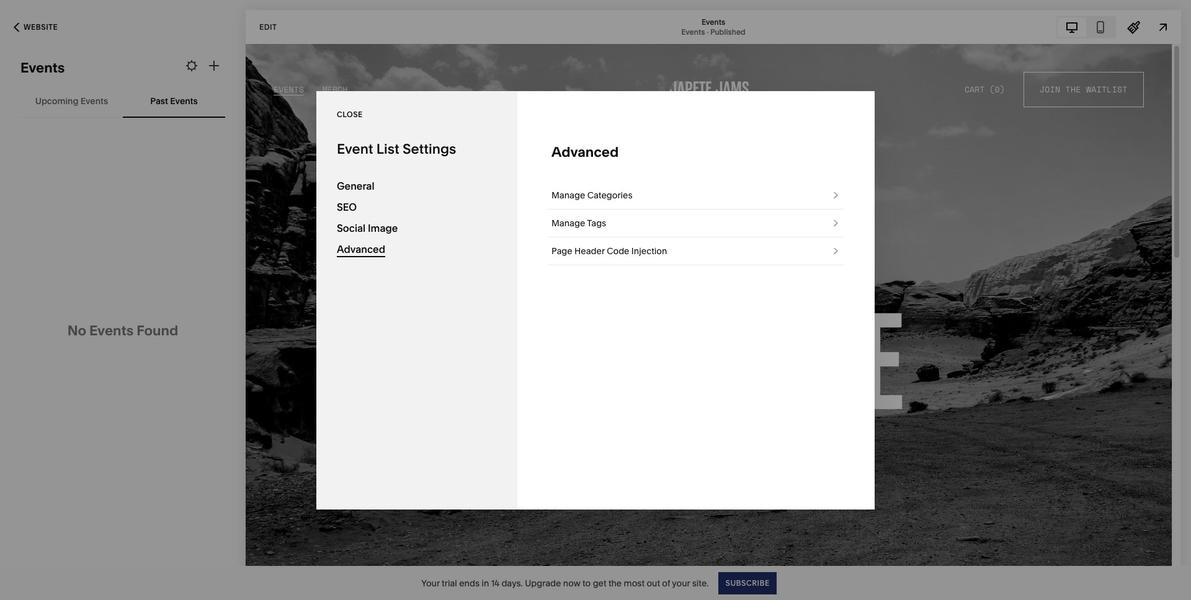 Task type: locate. For each thing, give the bounding box(es) containing it.
general
[[337, 180, 375, 192]]

injection
[[632, 246, 668, 257]]

events right past
[[170, 95, 198, 106]]

manage up manage tags
[[552, 190, 586, 201]]

0 horizontal spatial advanced
[[337, 243, 385, 255]]

your
[[673, 578, 691, 589]]

trial
[[442, 578, 457, 589]]

1 vertical spatial manage
[[552, 218, 586, 229]]

seo
[[337, 201, 357, 213]]

0 vertical spatial manage
[[552, 190, 586, 201]]

list
[[377, 141, 400, 157]]

code
[[607, 246, 630, 257]]

events for events events · published
[[682, 27, 705, 36]]

manage left tags
[[552, 218, 586, 229]]

advanced
[[552, 144, 619, 160], [337, 243, 385, 255]]

page header code injection
[[552, 246, 668, 257]]

1 vertical spatial tab list
[[20, 84, 225, 118]]

events right "upcoming"
[[81, 95, 108, 106]]

close
[[337, 110, 363, 119]]

0 vertical spatial tab list
[[1058, 17, 1116, 37]]

events right "no" on the bottom
[[89, 323, 134, 340]]

past events
[[150, 95, 198, 106]]

social image
[[337, 222, 398, 234]]

manage for manage tags
[[552, 218, 586, 229]]

no events found
[[67, 323, 178, 340]]

days.
[[502, 578, 523, 589]]

manage tags
[[552, 218, 607, 229]]

advanced down social image
[[337, 243, 385, 255]]

events left the ·
[[682, 27, 705, 36]]

image
[[368, 222, 398, 234]]

upgrade
[[525, 578, 561, 589]]

close button
[[337, 104, 363, 126]]

manage
[[552, 190, 586, 201], [552, 218, 586, 229]]

no
[[67, 323, 86, 340]]

advanced up manage categories
[[552, 144, 619, 160]]

manage for manage categories
[[552, 190, 586, 201]]

tab list
[[1058, 17, 1116, 37], [20, 84, 225, 118]]

2 manage from the top
[[552, 218, 586, 229]]

0 horizontal spatial tab list
[[20, 84, 225, 118]]

1 horizontal spatial advanced
[[552, 144, 619, 160]]

settings
[[403, 141, 457, 157]]

categories
[[588, 190, 633, 201]]

get
[[593, 578, 607, 589]]

dialog
[[317, 91, 875, 510]]

header
[[575, 246, 605, 257]]

events up the ·
[[702, 17, 726, 26]]

events events · published
[[682, 17, 746, 36]]

of
[[663, 578, 671, 589]]

website
[[24, 22, 58, 32]]

seo link
[[337, 196, 497, 218]]

1 manage from the top
[[552, 190, 586, 201]]

events
[[702, 17, 726, 26], [682, 27, 705, 36], [20, 60, 65, 76], [81, 95, 108, 106], [170, 95, 198, 106], [89, 323, 134, 340]]

to
[[583, 578, 591, 589]]



Task type: vqa. For each thing, say whether or not it's contained in the screenshot.
"Jonathan"
no



Task type: describe. For each thing, give the bounding box(es) containing it.
manage categories
[[552, 190, 633, 201]]

published
[[711, 27, 746, 36]]

1 vertical spatial advanced
[[337, 243, 385, 255]]

general link
[[337, 175, 497, 196]]

event list settings
[[337, 141, 457, 157]]

events up "upcoming"
[[20, 60, 65, 76]]

upcoming events
[[35, 95, 108, 106]]

upcoming
[[35, 95, 79, 106]]

1 horizontal spatial tab list
[[1058, 17, 1116, 37]]

past
[[150, 95, 168, 106]]

out
[[647, 578, 661, 589]]

past events button
[[127, 84, 222, 118]]

dialog containing event list settings
[[317, 91, 875, 510]]

events for past events
[[170, 95, 198, 106]]

events for upcoming events
[[81, 95, 108, 106]]

0 vertical spatial advanced
[[552, 144, 619, 160]]

your
[[422, 578, 440, 589]]

social image link
[[337, 218, 497, 239]]

in
[[482, 578, 489, 589]]

advanced link
[[337, 239, 497, 260]]

most
[[624, 578, 645, 589]]

events for no events found
[[89, 323, 134, 340]]

your trial ends in 14 days. upgrade now to get the most out of your site.
[[422, 578, 709, 589]]

page
[[552, 246, 573, 257]]

now
[[564, 578, 581, 589]]

ends
[[460, 578, 480, 589]]

site.
[[693, 578, 709, 589]]

·
[[707, 27, 709, 36]]

14
[[491, 578, 500, 589]]

event
[[337, 141, 373, 157]]

social
[[337, 222, 366, 234]]

tags
[[587, 218, 607, 229]]

website button
[[0, 14, 72, 41]]

edit
[[259, 22, 277, 31]]

found
[[137, 323, 178, 340]]

upcoming events button
[[24, 84, 119, 118]]

edit button
[[251, 16, 285, 38]]

the
[[609, 578, 622, 589]]

tab list containing upcoming events
[[20, 84, 225, 118]]



